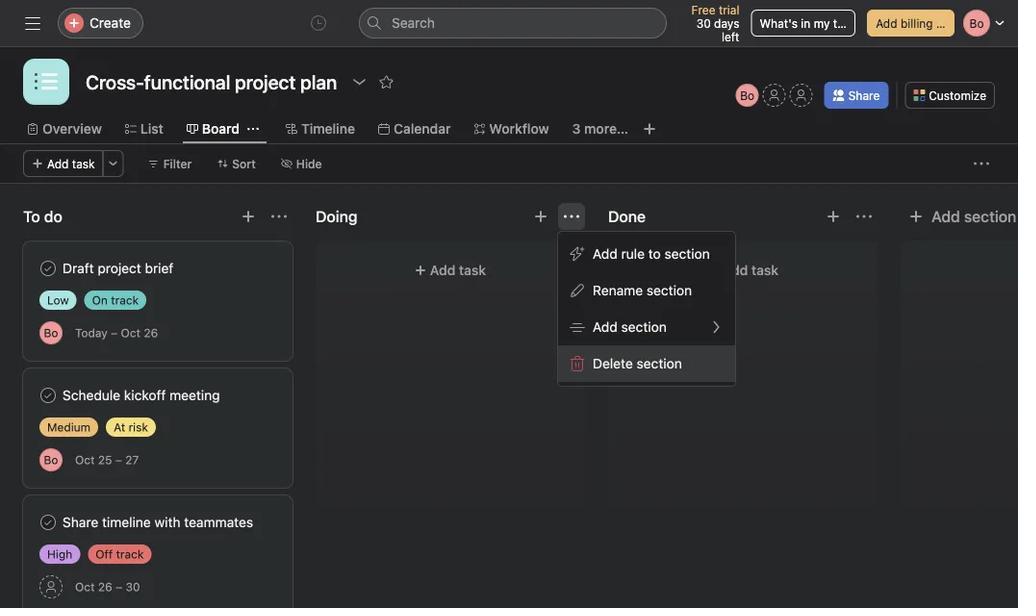 Task type: describe. For each thing, give the bounding box(es) containing it.
add tab image
[[642, 121, 657, 137]]

1 horizontal spatial task
[[459, 262, 486, 278]]

0 vertical spatial oct
[[121, 326, 141, 340]]

0 vertical spatial bo button
[[736, 84, 759, 107]]

add billing info
[[876, 16, 957, 30]]

tab actions image
[[247, 123, 259, 135]]

trial?
[[834, 16, 860, 30]]

high
[[47, 548, 72, 561]]

timeline
[[301, 121, 355, 137]]

search button
[[359, 8, 667, 39]]

search
[[392, 15, 435, 31]]

off track
[[96, 548, 144, 561]]

add section button
[[901, 199, 1019, 234]]

– for timeline
[[116, 581, 122, 594]]

schedule
[[63, 387, 120, 403]]

filter
[[163, 157, 192, 170]]

section down to in the top right of the page
[[647, 283, 692, 298]]

30 inside free trial 30 days left
[[697, 16, 711, 30]]

27
[[125, 453, 139, 467]]

low
[[47, 294, 69, 307]]

3 more…
[[572, 121, 629, 137]]

completed checkbox for share timeline with teammates
[[37, 511, 60, 534]]

0 vertical spatial –
[[111, 326, 118, 340]]

add section inside button
[[932, 207, 1017, 226]]

bo for schedule kickoff meeting
[[44, 453, 58, 467]]

2 horizontal spatial task
[[752, 262, 779, 278]]

at risk
[[114, 421, 148, 434]]

0 horizontal spatial add task button
[[23, 150, 104, 177]]

search list box
[[359, 8, 667, 39]]

create button
[[58, 8, 143, 39]]

25
[[98, 453, 112, 467]]

bo for draft project brief
[[44, 326, 58, 340]]

completed checkbox for draft project brief
[[37, 257, 60, 280]]

bo button for schedule kickoff meeting
[[39, 449, 63, 472]]

draft
[[63, 260, 94, 276]]

add to starred image
[[379, 74, 394, 90]]

completed image for schedule kickoff meeting
[[37, 384, 60, 407]]

0 horizontal spatial add task
[[47, 157, 95, 170]]

oct for schedule
[[75, 453, 95, 467]]

hide button
[[272, 150, 331, 177]]

0 horizontal spatial task
[[72, 157, 95, 170]]

teammates
[[184, 515, 253, 530]]

meeting
[[170, 387, 220, 403]]

at
[[114, 421, 125, 434]]

track for project
[[111, 294, 139, 307]]

more section actions image
[[857, 209, 872, 224]]

share button
[[825, 82, 889, 109]]

sort button
[[208, 150, 265, 177]]

filter button
[[139, 150, 201, 177]]

1 horizontal spatial 26
[[144, 326, 158, 340]]

add task image for done
[[826, 209, 841, 224]]

rule
[[621, 246, 645, 262]]

kickoff
[[124, 387, 166, 403]]

today – oct 26
[[75, 326, 158, 340]]

section down 'rename section'
[[621, 319, 667, 335]]

on
[[92, 294, 108, 307]]

calendar link
[[378, 118, 451, 140]]

oct for share
[[75, 581, 95, 594]]

section inside menu item
[[637, 356, 682, 372]]

schedule kickoff meeting
[[63, 387, 220, 403]]

what's in my trial? button
[[751, 10, 860, 37]]

on track
[[92, 294, 139, 307]]



Task type: vqa. For each thing, say whether or not it's contained in the screenshot.
ADDITIONAL
no



Task type: locate. For each thing, give the bounding box(es) containing it.
0 horizontal spatial more section actions image
[[271, 209, 287, 224]]

1 vertical spatial –
[[115, 453, 122, 467]]

0 horizontal spatial 26
[[98, 581, 112, 594]]

1 vertical spatial 30
[[126, 581, 140, 594]]

30
[[697, 16, 711, 30], [126, 581, 140, 594]]

3
[[572, 121, 581, 137]]

30 down off track
[[126, 581, 140, 594]]

0 vertical spatial 30
[[697, 16, 711, 30]]

bo button for draft project brief
[[39, 322, 63, 345]]

completed image
[[37, 384, 60, 407], [37, 511, 60, 534]]

completed checkbox left draft
[[37, 257, 60, 280]]

more section actions image
[[271, 209, 287, 224], [564, 209, 580, 224]]

bo button down the low
[[39, 322, 63, 345]]

to
[[649, 246, 661, 262]]

section down more actions image
[[965, 207, 1017, 226]]

free trial 30 days left
[[692, 3, 740, 43]]

2 completed image from the top
[[37, 511, 60, 534]]

2 horizontal spatial add task button
[[620, 253, 866, 288]]

section inside button
[[965, 207, 1017, 226]]

2 add task image from the left
[[826, 209, 841, 224]]

oct
[[121, 326, 141, 340], [75, 453, 95, 467], [75, 581, 95, 594]]

project
[[98, 260, 141, 276]]

bo button down medium
[[39, 449, 63, 472]]

sort
[[232, 157, 256, 170]]

0 vertical spatial share
[[849, 89, 880, 102]]

oct 25 – 27
[[75, 453, 139, 467]]

2 vertical spatial –
[[116, 581, 122, 594]]

overview link
[[27, 118, 102, 140]]

0 vertical spatial completed image
[[37, 384, 60, 407]]

billing
[[901, 16, 934, 30]]

add task image left 'done'
[[533, 209, 549, 224]]

2 more section actions image from the left
[[564, 209, 580, 224]]

workflow
[[489, 121, 549, 137]]

rename section
[[593, 283, 692, 298]]

brief
[[145, 260, 174, 276]]

add task image left more section actions icon
[[826, 209, 841, 224]]

more section actions image left 'done'
[[564, 209, 580, 224]]

0 horizontal spatial share
[[63, 515, 98, 530]]

add section
[[932, 207, 1017, 226], [593, 319, 667, 335]]

overview
[[42, 121, 102, 137]]

1 vertical spatial bo button
[[39, 322, 63, 345]]

completed image for share timeline with teammates
[[37, 511, 60, 534]]

– down off track
[[116, 581, 122, 594]]

– right today
[[111, 326, 118, 340]]

left
[[722, 30, 740, 43]]

to do
[[23, 207, 62, 226]]

add section up delete section
[[593, 319, 667, 335]]

1 horizontal spatial 30
[[697, 16, 711, 30]]

26 down off at the bottom of the page
[[98, 581, 112, 594]]

2 vertical spatial bo
[[44, 453, 58, 467]]

1 completed image from the top
[[37, 384, 60, 407]]

list link
[[125, 118, 163, 140]]

track
[[111, 294, 139, 307], [116, 548, 144, 561]]

1 vertical spatial oct
[[75, 453, 95, 467]]

today
[[75, 326, 108, 340]]

delete section menu item
[[558, 346, 736, 382]]

expand sidebar image
[[25, 15, 40, 31]]

calendar
[[394, 121, 451, 137]]

section right delete
[[637, 356, 682, 372]]

2 horizontal spatial add task
[[723, 262, 779, 278]]

3 more… button
[[572, 118, 629, 140]]

completed image
[[37, 257, 60, 280]]

add billing info button
[[868, 10, 957, 37]]

more…
[[584, 121, 629, 137]]

days
[[714, 16, 740, 30]]

26 right today
[[144, 326, 158, 340]]

1 horizontal spatial more section actions image
[[564, 209, 580, 224]]

add task button for done
[[620, 253, 866, 288]]

timeline
[[102, 515, 151, 530]]

board link
[[187, 118, 240, 140]]

track right on
[[111, 294, 139, 307]]

track for timeline
[[116, 548, 144, 561]]

hide
[[296, 157, 322, 170]]

add task button for doing
[[327, 253, 574, 288]]

share inside button
[[849, 89, 880, 102]]

with
[[155, 515, 181, 530]]

–
[[111, 326, 118, 340], [115, 453, 122, 467], [116, 581, 122, 594]]

share up high
[[63, 515, 98, 530]]

section right to in the top right of the page
[[665, 246, 710, 262]]

1 vertical spatial bo
[[44, 326, 58, 340]]

board
[[202, 121, 240, 137]]

bo button down left
[[736, 84, 759, 107]]

trial
[[719, 3, 740, 16]]

section
[[965, 207, 1017, 226], [665, 246, 710, 262], [647, 283, 692, 298], [621, 319, 667, 335], [637, 356, 682, 372]]

– for kickoff
[[115, 453, 122, 467]]

1 more section actions image from the left
[[271, 209, 287, 224]]

1 horizontal spatial add task
[[430, 262, 486, 278]]

0 horizontal spatial add task image
[[533, 209, 549, 224]]

oct 26 – 30
[[75, 581, 140, 594]]

1 horizontal spatial add task button
[[327, 253, 574, 288]]

workflow link
[[474, 118, 549, 140]]

0 vertical spatial completed checkbox
[[37, 257, 60, 280]]

more section actions image right add task image
[[271, 209, 287, 224]]

add task image
[[533, 209, 549, 224], [826, 209, 841, 224]]

draft project brief
[[63, 260, 174, 276]]

off
[[96, 548, 113, 561]]

free
[[692, 3, 716, 16]]

risk
[[129, 421, 148, 434]]

doing
[[316, 207, 358, 226]]

1 vertical spatial track
[[116, 548, 144, 561]]

add section down more actions image
[[932, 207, 1017, 226]]

add task
[[47, 157, 95, 170], [430, 262, 486, 278], [723, 262, 779, 278]]

medium
[[47, 421, 91, 434]]

track right off at the bottom of the page
[[116, 548, 144, 561]]

1 add task image from the left
[[533, 209, 549, 224]]

1 horizontal spatial add section
[[932, 207, 1017, 226]]

0 vertical spatial track
[[111, 294, 139, 307]]

0 vertical spatial bo
[[741, 89, 755, 102]]

share for share
[[849, 89, 880, 102]]

1 vertical spatial completed image
[[37, 511, 60, 534]]

1 horizontal spatial share
[[849, 89, 880, 102]]

bo button
[[736, 84, 759, 107], [39, 322, 63, 345], [39, 449, 63, 472]]

done
[[608, 207, 646, 226]]

Completed checkbox
[[37, 384, 60, 407]]

1 vertical spatial 26
[[98, 581, 112, 594]]

Completed checkbox
[[37, 257, 60, 280], [37, 511, 60, 534]]

in
[[801, 16, 811, 30]]

1 horizontal spatial add task image
[[826, 209, 841, 224]]

0 vertical spatial 26
[[144, 326, 158, 340]]

show options image
[[352, 74, 367, 90]]

my
[[814, 16, 830, 30]]

more actions image
[[974, 156, 990, 171]]

2 vertical spatial oct
[[75, 581, 95, 594]]

more section actions image for to do
[[271, 209, 287, 224]]

info
[[937, 16, 957, 30]]

1 vertical spatial share
[[63, 515, 98, 530]]

0 vertical spatial add section
[[932, 207, 1017, 226]]

1 vertical spatial add section
[[593, 319, 667, 335]]

bo
[[741, 89, 755, 102], [44, 326, 58, 340], [44, 453, 58, 467]]

delete section
[[593, 356, 682, 372]]

list
[[140, 121, 163, 137]]

list image
[[35, 70, 58, 93]]

add task image for doing
[[533, 209, 549, 224]]

– left 27 at the bottom left
[[115, 453, 122, 467]]

0 horizontal spatial add section
[[593, 319, 667, 335]]

create
[[90, 15, 131, 31]]

2 vertical spatial bo button
[[39, 449, 63, 472]]

0 horizontal spatial 30
[[126, 581, 140, 594]]

completed checkbox up high
[[37, 511, 60, 534]]

what's in my trial?
[[760, 16, 860, 30]]

1 vertical spatial completed checkbox
[[37, 511, 60, 534]]

1 completed checkbox from the top
[[37, 257, 60, 280]]

customize
[[929, 89, 987, 102]]

share for share timeline with teammates
[[63, 515, 98, 530]]

more actions image
[[107, 158, 119, 169]]

add rule to section
[[593, 246, 710, 262]]

add
[[876, 16, 898, 30], [47, 157, 69, 170], [932, 207, 961, 226], [593, 246, 618, 262], [430, 262, 456, 278], [723, 262, 748, 278], [593, 319, 618, 335]]

30 left days
[[697, 16, 711, 30]]

share down trial? at the top of the page
[[849, 89, 880, 102]]

delete
[[593, 356, 633, 372]]

timeline link
[[286, 118, 355, 140]]

customize button
[[905, 82, 995, 109]]

rename
[[593, 283, 643, 298]]

share timeline with teammates
[[63, 515, 253, 530]]

add task button
[[23, 150, 104, 177], [327, 253, 574, 288], [620, 253, 866, 288]]

completed image up medium
[[37, 384, 60, 407]]

completed image up high
[[37, 511, 60, 534]]

more section actions image for doing
[[564, 209, 580, 224]]

share
[[849, 89, 880, 102], [63, 515, 98, 530]]

history image
[[311, 15, 326, 31]]

task
[[72, 157, 95, 170], [459, 262, 486, 278], [752, 262, 779, 278]]

None text field
[[81, 65, 342, 99]]

2 completed checkbox from the top
[[37, 511, 60, 534]]

26
[[144, 326, 158, 340], [98, 581, 112, 594]]

add task image
[[241, 209, 256, 224]]

what's
[[760, 16, 798, 30]]



